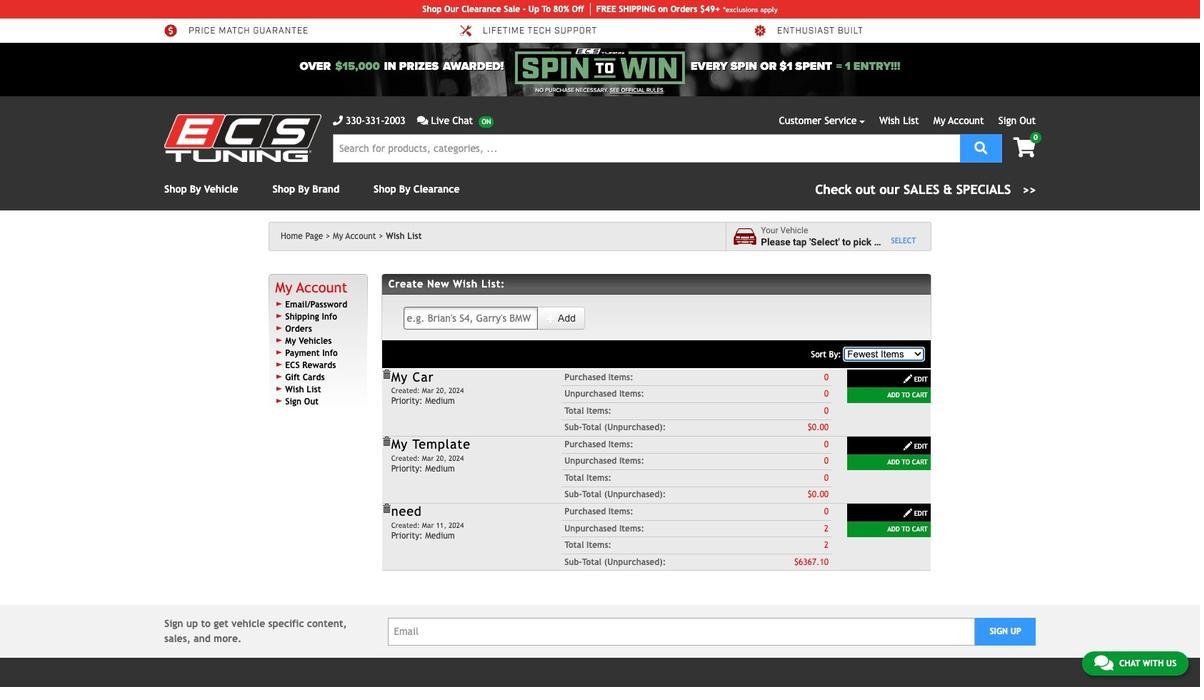 Task type: locate. For each thing, give the bounding box(es) containing it.
ecs tuning 'spin to win' contest logo image
[[515, 49, 685, 84]]

1 white image from the top
[[903, 374, 913, 384]]

1 vertical spatial white image
[[903, 509, 913, 519]]

1 horizontal spatial white image
[[903, 442, 913, 452]]

Email email field
[[388, 619, 975, 646]]

white image
[[546, 314, 556, 324], [903, 442, 913, 452]]

0 vertical spatial delete image
[[381, 370, 391, 380]]

1 vertical spatial comments image
[[1094, 655, 1114, 672]]

0 horizontal spatial white image
[[546, 314, 556, 324]]

white image for 2nd delete image from the bottom of the page
[[903, 374, 913, 384]]

1 vertical spatial delete image
[[381, 505, 391, 515]]

e.g. Brian's S4, Garry's BMW E92...etc text field
[[403, 307, 538, 330]]

0 vertical spatial white image
[[903, 374, 913, 384]]

comments image
[[417, 116, 428, 126], [1094, 655, 1114, 672]]

white image
[[903, 374, 913, 384], [903, 509, 913, 519]]

delete image down delete icon
[[381, 505, 391, 515]]

delete image
[[381, 370, 391, 380], [381, 505, 391, 515]]

1 vertical spatial white image
[[903, 442, 913, 452]]

delete image up delete icon
[[381, 370, 391, 380]]

shopping cart image
[[1013, 138, 1036, 158]]

white image for first delete image from the bottom
[[903, 509, 913, 519]]

2 delete image from the top
[[381, 505, 391, 515]]

0 vertical spatial comments image
[[417, 116, 428, 126]]

2 white image from the top
[[903, 509, 913, 519]]



Task type: vqa. For each thing, say whether or not it's contained in the screenshot.
and within the This license plate frame will trim out your vehicle's plate with great protection and black stainless finish. The black stainless finish gives a great custom look while showing your ///M pride with the logo in the bottom middle.
no



Task type: describe. For each thing, give the bounding box(es) containing it.
1 delete image from the top
[[381, 370, 391, 380]]

phone image
[[333, 116, 343, 126]]

delete image
[[381, 437, 391, 447]]

ecs tuning image
[[164, 114, 321, 162]]

1 horizontal spatial comments image
[[1094, 655, 1114, 672]]

Search text field
[[333, 134, 960, 163]]

search image
[[975, 141, 988, 154]]

0 horizontal spatial comments image
[[417, 116, 428, 126]]

0 vertical spatial white image
[[546, 314, 556, 324]]



